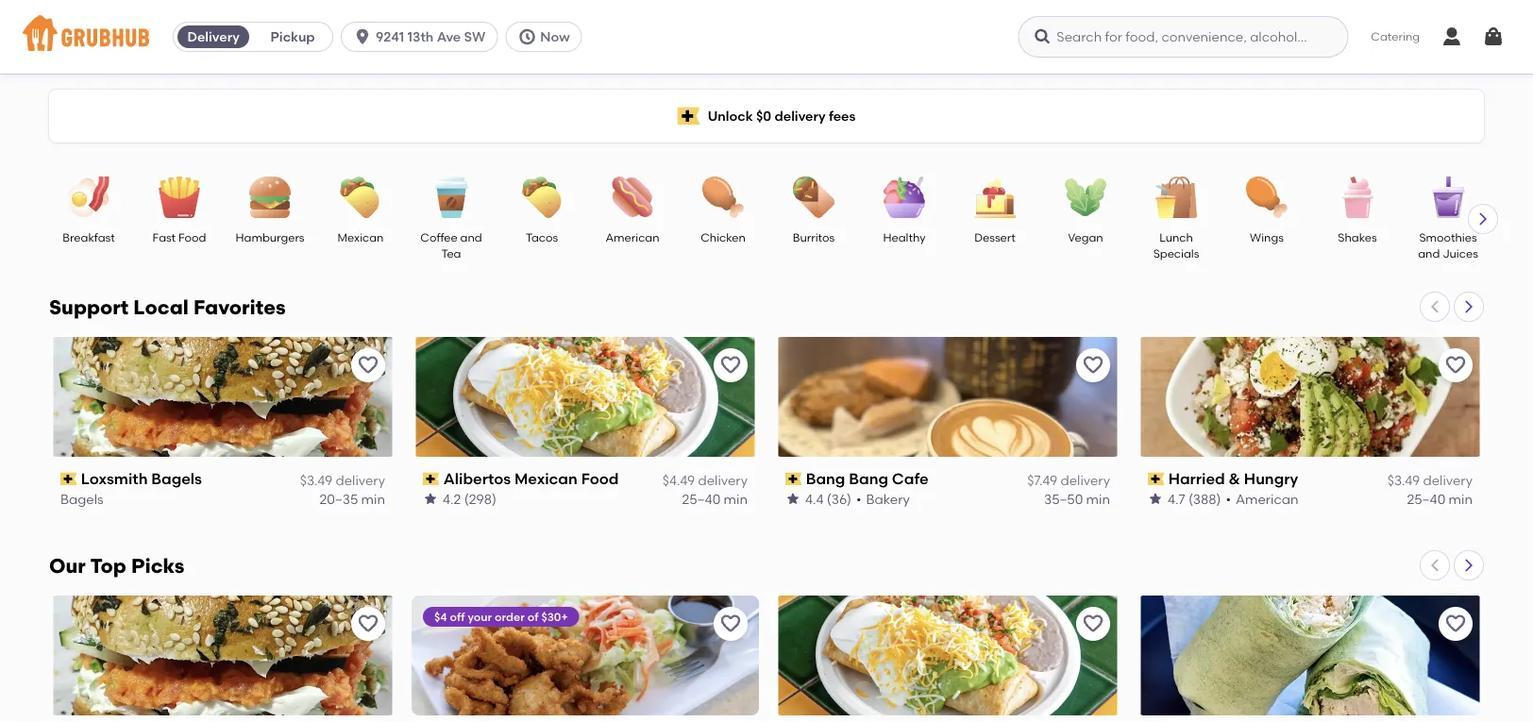 Task type: vqa. For each thing, say whether or not it's contained in the screenshot.
left ripe
no



Task type: locate. For each thing, give the bounding box(es) containing it.
dessert
[[975, 230, 1016, 244]]

1 horizontal spatial $3.49 delivery
[[1388, 472, 1473, 488]]

our top picks
[[49, 554, 185, 578]]

1 vertical spatial save this restaurant image
[[1445, 613, 1468, 636]]

star icon image for bang bang cafe
[[786, 492, 801, 507]]

food
[[179, 230, 206, 244], [581, 470, 619, 488]]

$4 off your order of $30+
[[434, 610, 568, 624]]

1 min from the left
[[361, 491, 385, 507]]

9241
[[376, 29, 404, 45]]

subscription pass image left the bang bang cafe
[[786, 473, 803, 486]]

of
[[528, 610, 539, 624]]

1 • from the left
[[857, 491, 862, 507]]

0 horizontal spatial svg image
[[518, 27, 537, 46]]

0 vertical spatial loxsmith bagels logo image
[[53, 337, 392, 457]]

chicken image
[[690, 177, 757, 218]]

1 caret left icon image from the top
[[1428, 299, 1443, 315]]

hamburgers image
[[237, 177, 303, 218]]

1 vertical spatial american
[[1236, 491, 1299, 507]]

coffee
[[421, 230, 458, 244]]

svg image inside now button
[[518, 27, 537, 46]]

delivery for alibertos mexican food
[[698, 472, 748, 488]]

0 horizontal spatial 25–40 min
[[682, 491, 748, 507]]

local
[[133, 296, 189, 320]]

caret right icon image for picks
[[1462, 558, 1477, 573]]

$30+
[[542, 610, 568, 624]]

subscription pass image for loxsmith bagels
[[60, 473, 77, 486]]

3 star icon image from the left
[[1149, 492, 1164, 507]]

min for hungry
[[1449, 491, 1473, 507]]

save this restaurant image
[[357, 354, 380, 377], [1445, 613, 1468, 636]]

0 vertical spatial caret right icon image
[[1476, 212, 1491, 227]]

star icon image left '4.7'
[[1149, 492, 1164, 507]]

0 horizontal spatial svg image
[[353, 27, 372, 46]]

your
[[468, 610, 492, 624]]

bang up "• bakery"
[[849, 470, 889, 488]]

dessert image
[[962, 177, 1029, 218]]

$3.49 delivery for loxsmith bagels
[[300, 472, 385, 488]]

0 horizontal spatial save this restaurant image
[[357, 354, 380, 377]]

1 horizontal spatial food
[[581, 470, 619, 488]]

save this restaurant image
[[720, 354, 742, 377], [1082, 354, 1105, 377], [1445, 354, 1468, 377], [357, 613, 380, 636], [720, 613, 742, 636], [1082, 613, 1105, 636]]

2 vertical spatial caret right icon image
[[1462, 558, 1477, 573]]

0 horizontal spatial bang
[[806, 470, 846, 488]]

order
[[495, 610, 525, 624]]

1 horizontal spatial •
[[1226, 491, 1232, 507]]

smoothies and juices
[[1419, 230, 1479, 261]]

3 min from the left
[[1087, 491, 1111, 507]]

fast
[[153, 230, 176, 244]]

• down harried & hungry
[[1226, 491, 1232, 507]]

alibertos mexican food
[[444, 470, 619, 488]]

1 $3.49 delivery from the left
[[300, 472, 385, 488]]

1 horizontal spatial svg image
[[1034, 27, 1052, 46]]

1 loxsmith bagels logo image from the top
[[53, 337, 392, 457]]

2 loxsmith bagels logo image from the top
[[53, 596, 392, 716]]

alibertos mexican food logo image
[[412, 337, 759, 457], [774, 596, 1122, 716]]

$3.49
[[300, 472, 333, 488], [1388, 472, 1421, 488]]

2 $3.49 from the left
[[1388, 472, 1421, 488]]

coffee and tea
[[421, 230, 482, 261]]

subscription pass image for alibertos mexican food
[[423, 473, 440, 486]]

american
[[606, 230, 660, 244], [1236, 491, 1299, 507]]

and inside smoothies and juices
[[1419, 247, 1441, 261]]

food left $4.49
[[581, 470, 619, 488]]

delivery
[[775, 108, 826, 124], [336, 472, 385, 488], [698, 472, 748, 488], [1061, 472, 1111, 488], [1424, 472, 1473, 488]]

1 bang from the left
[[806, 470, 846, 488]]

subscription pass image
[[60, 473, 77, 486], [1149, 473, 1165, 486]]

13th
[[408, 29, 434, 45]]

Search for food, convenience, alcohol... search field
[[1018, 16, 1349, 58]]

specials
[[1154, 247, 1200, 261]]

0 vertical spatial alibertos mexican food logo image
[[412, 337, 759, 457]]

9241 13th ave sw
[[376, 29, 486, 45]]

subscription pass image left the 'alibertos'
[[423, 473, 440, 486]]

2 • from the left
[[1226, 491, 1232, 507]]

loxsmith bagels
[[81, 470, 202, 488]]

american down american image in the left of the page
[[606, 230, 660, 244]]

20–35
[[320, 491, 358, 507]]

fast food
[[153, 230, 206, 244]]

1 vertical spatial and
[[1419, 247, 1441, 261]]

alibertos
[[444, 470, 511, 488]]

fees
[[829, 108, 856, 124]]

wings
[[1251, 230, 1284, 244]]

pickup button
[[253, 22, 333, 52]]

2 caret left icon image from the top
[[1428, 558, 1443, 573]]

star icon image
[[423, 492, 438, 507], [786, 492, 801, 507], [1149, 492, 1164, 507]]

lunch specials
[[1154, 230, 1200, 261]]

0 horizontal spatial bagels
[[60, 491, 104, 507]]

our
[[49, 554, 86, 578]]

• american
[[1226, 491, 1299, 507]]

2 subscription pass image from the left
[[786, 473, 803, 486]]

2 min from the left
[[724, 491, 748, 507]]

delivery button
[[174, 22, 253, 52]]

0 horizontal spatial star icon image
[[423, 492, 438, 507]]

0 vertical spatial caret left icon image
[[1428, 299, 1443, 315]]

mexican down mexican image
[[338, 230, 384, 244]]

1 horizontal spatial svg image
[[1441, 26, 1464, 48]]

1 subscription pass image from the left
[[60, 473, 77, 486]]

0 horizontal spatial 25–40
[[682, 491, 721, 507]]

0 horizontal spatial •
[[857, 491, 862, 507]]

and down smoothies
[[1419, 247, 1441, 261]]

•
[[857, 491, 862, 507], [1226, 491, 1232, 507]]

min
[[361, 491, 385, 507], [724, 491, 748, 507], [1087, 491, 1111, 507], [1449, 491, 1473, 507]]

save this restaurant button
[[351, 349, 385, 383], [714, 349, 748, 383], [1077, 349, 1111, 383], [1439, 349, 1473, 383], [351, 607, 385, 641], [714, 607, 748, 641], [1077, 607, 1111, 641], [1439, 607, 1473, 641]]

lunch
[[1160, 230, 1194, 244]]

1 vertical spatial bagels
[[60, 491, 104, 507]]

bakery
[[867, 491, 910, 507]]

1 horizontal spatial 25–40 min
[[1408, 491, 1473, 507]]

star icon image left 4.4
[[786, 492, 801, 507]]

0 horizontal spatial mexican
[[338, 230, 384, 244]]

hungry
[[1245, 470, 1299, 488]]

1 horizontal spatial subscription pass image
[[786, 473, 803, 486]]

tacos image
[[509, 177, 575, 218]]

2 $3.49 delivery from the left
[[1388, 472, 1473, 488]]

american down hungry
[[1236, 491, 1299, 507]]

2 horizontal spatial svg image
[[1483, 26, 1506, 48]]

1 star icon image from the left
[[423, 492, 438, 507]]

off
[[450, 610, 465, 624]]

subscription pass image for bang bang cafe
[[786, 473, 803, 486]]

1 subscription pass image from the left
[[423, 473, 440, 486]]

bagels down loxsmith
[[60, 491, 104, 507]]

now
[[541, 29, 570, 45]]

and for coffee and tea
[[461, 230, 482, 244]]

25–40
[[682, 491, 721, 507], [1408, 491, 1446, 507]]

2 25–40 min from the left
[[1408, 491, 1473, 507]]

mexican right the 'alibertos'
[[515, 470, 578, 488]]

1 vertical spatial caret left icon image
[[1428, 558, 1443, 573]]

$7.49
[[1028, 472, 1058, 488]]

and up the tea at the left top
[[461, 230, 482, 244]]

(36)
[[827, 491, 852, 507]]

0 horizontal spatial $3.49 delivery
[[300, 472, 385, 488]]

mexican
[[338, 230, 384, 244], [515, 470, 578, 488]]

caret right icon image
[[1476, 212, 1491, 227], [1462, 299, 1477, 315], [1462, 558, 1477, 573]]

4.2 (298)
[[443, 491, 497, 507]]

main navigation navigation
[[0, 0, 1534, 74]]

burritos image
[[781, 177, 847, 218]]

1 25–40 min from the left
[[682, 491, 748, 507]]

svg image left 9241 on the top
[[353, 27, 372, 46]]

0 vertical spatial and
[[461, 230, 482, 244]]

1 horizontal spatial 25–40
[[1408, 491, 1446, 507]]

caret right icon image for favorites
[[1462, 299, 1477, 315]]

25–40 min
[[682, 491, 748, 507], [1408, 491, 1473, 507]]

1 horizontal spatial bagels
[[151, 470, 202, 488]]

1 horizontal spatial mexican
[[515, 470, 578, 488]]

0 vertical spatial bagels
[[151, 470, 202, 488]]

1 horizontal spatial $3.49
[[1388, 472, 1421, 488]]

subscription pass image
[[423, 473, 440, 486], [786, 473, 803, 486]]

1 horizontal spatial star icon image
[[786, 492, 801, 507]]

1 25–40 from the left
[[682, 491, 721, 507]]

svg image
[[1441, 26, 1464, 48], [353, 27, 372, 46]]

1 horizontal spatial alibertos mexican food logo image
[[774, 596, 1122, 716]]

loxsmith bagels logo image
[[53, 337, 392, 457], [53, 596, 392, 716]]

star icon image left 4.2
[[423, 492, 438, 507]]

burritos
[[793, 230, 835, 244]]

(298)
[[464, 491, 497, 507]]

&
[[1229, 470, 1241, 488]]

caret left icon image
[[1428, 299, 1443, 315], [1428, 558, 1443, 573]]

cafe
[[892, 470, 929, 488]]

subshop logo image
[[1141, 596, 1481, 716]]

food right fast
[[179, 230, 206, 244]]

bang up 4.4 (36)
[[806, 470, 846, 488]]

2 25–40 from the left
[[1408, 491, 1446, 507]]

top
[[90, 554, 126, 578]]

bang
[[806, 470, 846, 488], [849, 470, 889, 488]]

svg image
[[1483, 26, 1506, 48], [518, 27, 537, 46], [1034, 27, 1052, 46]]

2 subscription pass image from the left
[[1149, 473, 1165, 486]]

• bakery
[[857, 491, 910, 507]]

breakfast image
[[56, 177, 122, 218]]

catering button
[[1358, 15, 1434, 58]]

1 horizontal spatial subscription pass image
[[1149, 473, 1165, 486]]

$3.49 delivery
[[300, 472, 385, 488], [1388, 472, 1473, 488]]

and inside coffee and tea
[[461, 230, 482, 244]]

ave
[[437, 29, 461, 45]]

1 $3.49 from the left
[[300, 472, 333, 488]]

bang bang cafe logo image
[[774, 337, 1122, 457]]

1 horizontal spatial bang
[[849, 470, 889, 488]]

$4.49 delivery
[[663, 472, 748, 488]]

0 vertical spatial american
[[606, 230, 660, 244]]

delivery for bang bang cafe
[[1061, 472, 1111, 488]]

1 horizontal spatial save this restaurant image
[[1445, 613, 1468, 636]]

svg image right catering button
[[1441, 26, 1464, 48]]

1 vertical spatial loxsmith bagels logo image
[[53, 596, 392, 716]]

4 min from the left
[[1449, 491, 1473, 507]]

0 horizontal spatial subscription pass image
[[423, 473, 440, 486]]

• right (36) at the right bottom
[[857, 491, 862, 507]]

sw
[[464, 29, 486, 45]]

bagels
[[151, 470, 202, 488], [60, 491, 104, 507]]

1 vertical spatial caret right icon image
[[1462, 299, 1477, 315]]

subscription pass image left harried
[[1149, 473, 1165, 486]]

0 horizontal spatial and
[[461, 230, 482, 244]]

subscription pass image left loxsmith
[[60, 473, 77, 486]]

• for bang
[[857, 491, 862, 507]]

delivery for loxsmith bagels
[[336, 472, 385, 488]]

$3.49 for harried & hungry
[[1388, 472, 1421, 488]]

0 vertical spatial save this restaurant image
[[357, 354, 380, 377]]

and
[[461, 230, 482, 244], [1419, 247, 1441, 261]]

bagels right loxsmith
[[151, 470, 202, 488]]

0 vertical spatial food
[[179, 230, 206, 244]]

0 horizontal spatial $3.49
[[300, 472, 333, 488]]

1 vertical spatial alibertos mexican food logo image
[[774, 596, 1122, 716]]

2 horizontal spatial star icon image
[[1149, 492, 1164, 507]]

(388)
[[1189, 491, 1222, 507]]

0 horizontal spatial subscription pass image
[[60, 473, 77, 486]]

0 horizontal spatial alibertos mexican food logo image
[[412, 337, 759, 457]]

2 star icon image from the left
[[786, 492, 801, 507]]

star icon image for harried & hungry
[[1149, 492, 1164, 507]]

wings image
[[1234, 177, 1301, 218]]

1 horizontal spatial and
[[1419, 247, 1441, 261]]



Task type: describe. For each thing, give the bounding box(es) containing it.
25–40 for alibertos mexican food
[[682, 491, 721, 507]]

breakfast
[[63, 230, 115, 244]]

support
[[49, 296, 129, 320]]

svg image inside 9241 13th ave sw button
[[353, 27, 372, 46]]

healthy image
[[872, 177, 938, 218]]

vegan
[[1069, 230, 1104, 244]]

catering
[[1372, 30, 1421, 43]]

min for cafe
[[1087, 491, 1111, 507]]

• for &
[[1226, 491, 1232, 507]]

favorites
[[194, 296, 286, 320]]

$3.49 delivery for harried & hungry
[[1388, 472, 1473, 488]]

unlock
[[708, 108, 753, 124]]

tea
[[442, 247, 461, 261]]

picks
[[131, 554, 185, 578]]

mexican image
[[328, 177, 394, 218]]

4.4
[[806, 491, 824, 507]]

harried & hungry
[[1169, 470, 1299, 488]]

1 vertical spatial mexican
[[515, 470, 578, 488]]

35–50
[[1045, 491, 1084, 507]]

4.2
[[443, 491, 461, 507]]

delivery for harried & hungry
[[1424, 472, 1473, 488]]

$4.49
[[663, 472, 695, 488]]

bang bang cafe
[[806, 470, 929, 488]]

now button
[[506, 22, 590, 52]]

subscription pass image for harried & hungry
[[1149, 473, 1165, 486]]

min for food
[[724, 491, 748, 507]]

35–50 min
[[1045, 491, 1111, 507]]

$7.49 delivery
[[1028, 472, 1111, 488]]

fast food image
[[146, 177, 213, 218]]

4.7
[[1168, 491, 1186, 507]]

$0
[[756, 108, 772, 124]]

25–40 for harried & hungry
[[1408, 491, 1446, 507]]

0 horizontal spatial food
[[179, 230, 206, 244]]

4.7 (388)
[[1168, 491, 1222, 507]]

9241 13th ave sw button
[[341, 22, 506, 52]]

0 vertical spatial mexican
[[338, 230, 384, 244]]

coffee and tea image
[[418, 177, 485, 218]]

hamburgers
[[236, 230, 305, 244]]

0 horizontal spatial american
[[606, 230, 660, 244]]

smoothies
[[1420, 230, 1478, 244]]

caret left icon image for our top picks
[[1428, 558, 1443, 573]]

caret left icon image for support local favorites
[[1428, 299, 1443, 315]]

2 bang from the left
[[849, 470, 889, 488]]

$3.49 for loxsmith bagels
[[300, 472, 333, 488]]

pickup
[[271, 29, 315, 45]]

25–40 min for harried & hungry
[[1408, 491, 1473, 507]]

lunch specials image
[[1144, 177, 1210, 218]]

harried
[[1169, 470, 1226, 488]]

grubhub plus flag logo image
[[678, 107, 701, 125]]

25–40 min for alibertos mexican food
[[682, 491, 748, 507]]

tacos
[[526, 230, 558, 244]]

20–35 min
[[320, 491, 385, 507]]

shakes
[[1339, 230, 1378, 244]]

$4
[[434, 610, 447, 624]]

support local favorites
[[49, 296, 286, 320]]

delivery
[[187, 29, 240, 45]]

healthy
[[884, 230, 926, 244]]

smoothies and juices image
[[1416, 177, 1482, 218]]

loxsmith bagels logo image for picks
[[53, 596, 392, 716]]

vegan image
[[1053, 177, 1119, 218]]

juices
[[1443, 247, 1479, 261]]

american image
[[600, 177, 666, 218]]

unlock $0 delivery fees
[[708, 108, 856, 124]]

4.4 (36)
[[806, 491, 852, 507]]

and for smoothies and juices
[[1419, 247, 1441, 261]]

chicken
[[701, 230, 746, 244]]

loxsmith
[[81, 470, 148, 488]]

shakes image
[[1325, 177, 1391, 218]]

photai  logo image
[[412, 596, 759, 716]]

loxsmith bagels logo image for favorites
[[53, 337, 392, 457]]

harried & hungry logo image
[[1141, 337, 1481, 457]]

1 horizontal spatial american
[[1236, 491, 1299, 507]]

1 vertical spatial food
[[581, 470, 619, 488]]



